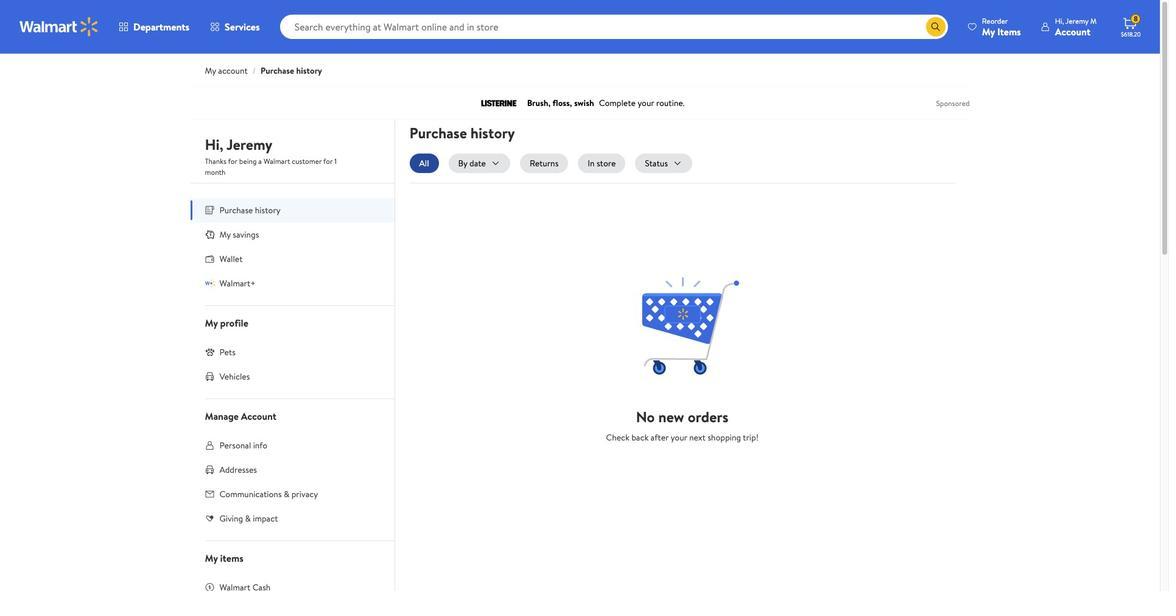 Task type: vqa. For each thing, say whether or not it's contained in the screenshot.
Add to Favorites list, BFGoodrich All-Terrain T/A KO2 285/70R17 116 Q Tire image
no



Task type: locate. For each thing, give the bounding box(es) containing it.
addresses
[[220, 464, 257, 476]]

& right the giving
[[245, 512, 251, 525]]

wallet link
[[190, 247, 395, 271]]

items
[[998, 25, 1022, 38]]

1 horizontal spatial account
[[1056, 25, 1091, 38]]

0 horizontal spatial account
[[241, 409, 277, 423]]

your
[[671, 431, 688, 444]]

jeremy inside hi, jeremy m account
[[1066, 16, 1089, 26]]

0 horizontal spatial history
[[255, 204, 281, 216]]

jeremy for account
[[1066, 16, 1089, 26]]

addresses link
[[190, 458, 395, 482]]

account up info
[[241, 409, 277, 423]]

0 vertical spatial &
[[284, 488, 290, 500]]

icon image
[[205, 230, 215, 239], [205, 278, 215, 288], [205, 347, 215, 357]]

all
[[420, 157, 429, 169]]

personal info
[[220, 439, 268, 452]]

purchase history
[[410, 122, 515, 143], [220, 204, 281, 216]]

history right /
[[296, 65, 322, 77]]

1 horizontal spatial jeremy
[[1066, 16, 1089, 26]]

for left 1
[[324, 156, 333, 166]]

purchase history link right /
[[261, 65, 322, 77]]

status
[[646, 157, 668, 169]]

store
[[597, 157, 616, 169]]

1 horizontal spatial purchase
[[261, 65, 294, 77]]

0 vertical spatial account
[[1056, 25, 1091, 38]]

history up by date "dropdown button"
[[471, 122, 515, 143]]

2 icon image from the top
[[205, 278, 215, 288]]

0 horizontal spatial for
[[228, 156, 238, 166]]

1 vertical spatial &
[[245, 512, 251, 525]]

departments
[[133, 20, 190, 34]]

2 horizontal spatial purchase
[[410, 122, 467, 143]]

for
[[228, 156, 238, 166], [324, 156, 333, 166]]

hi, for thanks for being a walmart customer for 1 month
[[205, 134, 224, 155]]

vehicles link
[[190, 364, 395, 389]]

1 vertical spatial jeremy
[[227, 134, 273, 155]]

purchase
[[261, 65, 294, 77], [410, 122, 467, 143], [220, 204, 253, 216]]

1 vertical spatial history
[[471, 122, 515, 143]]

0 horizontal spatial &
[[245, 512, 251, 525]]

search icon image
[[932, 22, 941, 32]]

my for my savings
[[220, 229, 231, 241]]

orders
[[688, 406, 729, 427]]

all button
[[410, 154, 439, 173]]

for left being
[[228, 156, 238, 166]]

1 horizontal spatial history
[[296, 65, 322, 77]]

& left privacy
[[284, 488, 290, 500]]

walmart image
[[19, 17, 99, 37]]

communications
[[220, 488, 282, 500]]

2 horizontal spatial history
[[471, 122, 515, 143]]

1 horizontal spatial purchase history
[[410, 122, 515, 143]]

wallet
[[220, 253, 243, 265]]

giving & impact
[[220, 512, 278, 525]]

purchase history up savings
[[220, 204, 281, 216]]

hi, up thanks
[[205, 134, 224, 155]]

icon image inside pets link
[[205, 347, 215, 357]]

hi, inside hi, jeremy m account
[[1056, 16, 1065, 26]]

jeremy inside hi, jeremy thanks for being a walmart customer for 1 month
[[227, 134, 273, 155]]

Search search field
[[280, 15, 949, 39]]

2 vertical spatial icon image
[[205, 347, 215, 357]]

purchase history link up wallet link at the top left of page
[[190, 198, 395, 222]]

1 horizontal spatial &
[[284, 488, 290, 500]]

Walmart Site-Wide search field
[[280, 15, 949, 39]]

0 vertical spatial jeremy
[[1066, 16, 1089, 26]]

giving & impact link
[[190, 506, 395, 531]]

account
[[1056, 25, 1091, 38], [241, 409, 277, 423]]

icon image inside the walmart+ 'link'
[[205, 278, 215, 288]]

1 vertical spatial account
[[241, 409, 277, 423]]

history
[[296, 65, 322, 77], [471, 122, 515, 143], [255, 204, 281, 216]]

1 vertical spatial purchase
[[410, 122, 467, 143]]

personal
[[220, 439, 251, 452]]

personal info link
[[190, 433, 395, 458]]

icon image left pets
[[205, 347, 215, 357]]

purchase up my savings
[[220, 204, 253, 216]]

purchase history link
[[261, 65, 322, 77], [190, 198, 395, 222]]

0 horizontal spatial purchase
[[220, 204, 253, 216]]

2 vertical spatial purchase
[[220, 204, 253, 216]]

my
[[983, 25, 996, 38], [205, 65, 216, 77], [220, 229, 231, 241], [205, 316, 218, 330], [205, 551, 218, 565]]

jeremy up being
[[227, 134, 273, 155]]

1
[[335, 156, 337, 166]]

2 vertical spatial history
[[255, 204, 281, 216]]

1 icon image from the top
[[205, 230, 215, 239]]

hi,
[[1056, 16, 1065, 26], [205, 134, 224, 155]]

purchase up "all"
[[410, 122, 467, 143]]

account left $618.20
[[1056, 25, 1091, 38]]

1 horizontal spatial hi,
[[1056, 16, 1065, 26]]

history up savings
[[255, 204, 281, 216]]

icon image left my savings
[[205, 230, 215, 239]]

after
[[651, 431, 669, 444]]

purchase right /
[[261, 65, 294, 77]]

0 vertical spatial purchase history
[[410, 122, 515, 143]]

0 vertical spatial hi,
[[1056, 16, 1065, 26]]

account
[[218, 65, 248, 77]]

icon image for pets
[[205, 347, 215, 357]]

1 horizontal spatial for
[[324, 156, 333, 166]]

my account / purchase history
[[205, 65, 322, 77]]

3 icon image from the top
[[205, 347, 215, 357]]

status button
[[636, 154, 693, 173]]

hi, jeremy m account
[[1056, 16, 1097, 38]]

my profile
[[205, 316, 249, 330]]

purchase history up by
[[410, 122, 515, 143]]

1 vertical spatial icon image
[[205, 278, 215, 288]]

icon image left walmart+
[[205, 278, 215, 288]]

returns button
[[520, 154, 569, 173]]

hi, jeremy thanks for being a walmart customer for 1 month
[[205, 134, 337, 177]]

profile
[[220, 316, 249, 330]]

jeremy left the m
[[1066, 16, 1089, 26]]

1 vertical spatial purchase history
[[220, 204, 281, 216]]

date
[[470, 157, 486, 169]]

month
[[205, 167, 226, 177]]

& inside "link"
[[245, 512, 251, 525]]

my for my account / purchase history
[[205, 65, 216, 77]]

reorder
[[983, 16, 1009, 26]]

walmart+ link
[[190, 271, 395, 296]]

shopping
[[708, 431, 742, 444]]

jeremy for for
[[227, 134, 273, 155]]

jeremy
[[1066, 16, 1089, 26], [227, 134, 273, 155]]

0 horizontal spatial hi,
[[205, 134, 224, 155]]

my savings link
[[190, 222, 395, 247]]

8
[[1135, 14, 1139, 24]]

icon image inside the my savings link
[[205, 230, 215, 239]]

list
[[410, 154, 956, 173]]

departments button
[[108, 12, 200, 41]]

0 horizontal spatial jeremy
[[227, 134, 273, 155]]

1 vertical spatial hi,
[[205, 134, 224, 155]]

hi, inside hi, jeremy thanks for being a walmart customer for 1 month
[[205, 134, 224, 155]]

walmart
[[264, 156, 290, 166]]

&
[[284, 488, 290, 500], [245, 512, 251, 525]]

0 vertical spatial history
[[296, 65, 322, 77]]

no
[[636, 406, 655, 427]]

0 vertical spatial icon image
[[205, 230, 215, 239]]

savings
[[233, 229, 259, 241]]

my items
[[205, 551, 244, 565]]

returns
[[530, 157, 559, 169]]

hi, left the m
[[1056, 16, 1065, 26]]

being
[[239, 156, 257, 166]]



Task type: describe. For each thing, give the bounding box(es) containing it.
check
[[606, 431, 630, 444]]

hi, for account
[[1056, 16, 1065, 26]]

/
[[253, 65, 256, 77]]

services
[[225, 20, 260, 34]]

new
[[659, 406, 685, 427]]

my inside reorder my items
[[983, 25, 996, 38]]

no new orders check back after your next shopping trip!
[[606, 406, 759, 444]]

0 horizontal spatial purchase history
[[220, 204, 281, 216]]

8 $618.20
[[1122, 14, 1142, 38]]

thanks
[[205, 156, 227, 166]]

by date
[[459, 157, 486, 169]]

walmart+
[[220, 277, 256, 289]]

customer
[[292, 156, 322, 166]]

info
[[253, 439, 268, 452]]

impact
[[253, 512, 278, 525]]

0 vertical spatial purchase history link
[[261, 65, 322, 77]]

in
[[588, 157, 595, 169]]

my account link
[[205, 65, 248, 77]]

pets link
[[190, 340, 395, 364]]

next
[[690, 431, 706, 444]]

privacy
[[292, 488, 318, 500]]

manage account
[[205, 409, 277, 423]]

services button
[[200, 12, 270, 41]]

list containing all
[[410, 154, 956, 173]]

icon image for walmart+
[[205, 278, 215, 288]]

trip!
[[743, 431, 759, 444]]

communications & privacy link
[[190, 482, 395, 506]]

my for my profile
[[205, 316, 218, 330]]

sponsored
[[937, 98, 970, 108]]

in store
[[588, 157, 616, 169]]

account inside hi, jeremy m account
[[1056, 25, 1091, 38]]

by date button
[[449, 154, 511, 173]]

communications & privacy
[[220, 488, 318, 500]]

$618.20
[[1122, 30, 1142, 38]]

items
[[220, 551, 244, 565]]

purchase inside purchase history link
[[220, 204, 253, 216]]

hi, jeremy link
[[205, 134, 273, 160]]

giving
[[220, 512, 243, 525]]

& for communications
[[284, 488, 290, 500]]

history inside purchase history link
[[255, 204, 281, 216]]

vehicles
[[220, 370, 250, 383]]

0 vertical spatial purchase
[[261, 65, 294, 77]]

back
[[632, 431, 649, 444]]

in store button
[[578, 154, 626, 173]]

1 vertical spatial purchase history link
[[190, 198, 395, 222]]

2 for from the left
[[324, 156, 333, 166]]

pets
[[220, 346, 236, 358]]

by
[[459, 157, 468, 169]]

reorder my items
[[983, 16, 1022, 38]]

a
[[259, 156, 262, 166]]

m
[[1091, 16, 1097, 26]]

& for giving
[[245, 512, 251, 525]]

my savings
[[220, 229, 259, 241]]

1 for from the left
[[228, 156, 238, 166]]

my for my items
[[205, 551, 218, 565]]

icon image for my savings
[[205, 230, 215, 239]]

manage
[[205, 409, 239, 423]]



